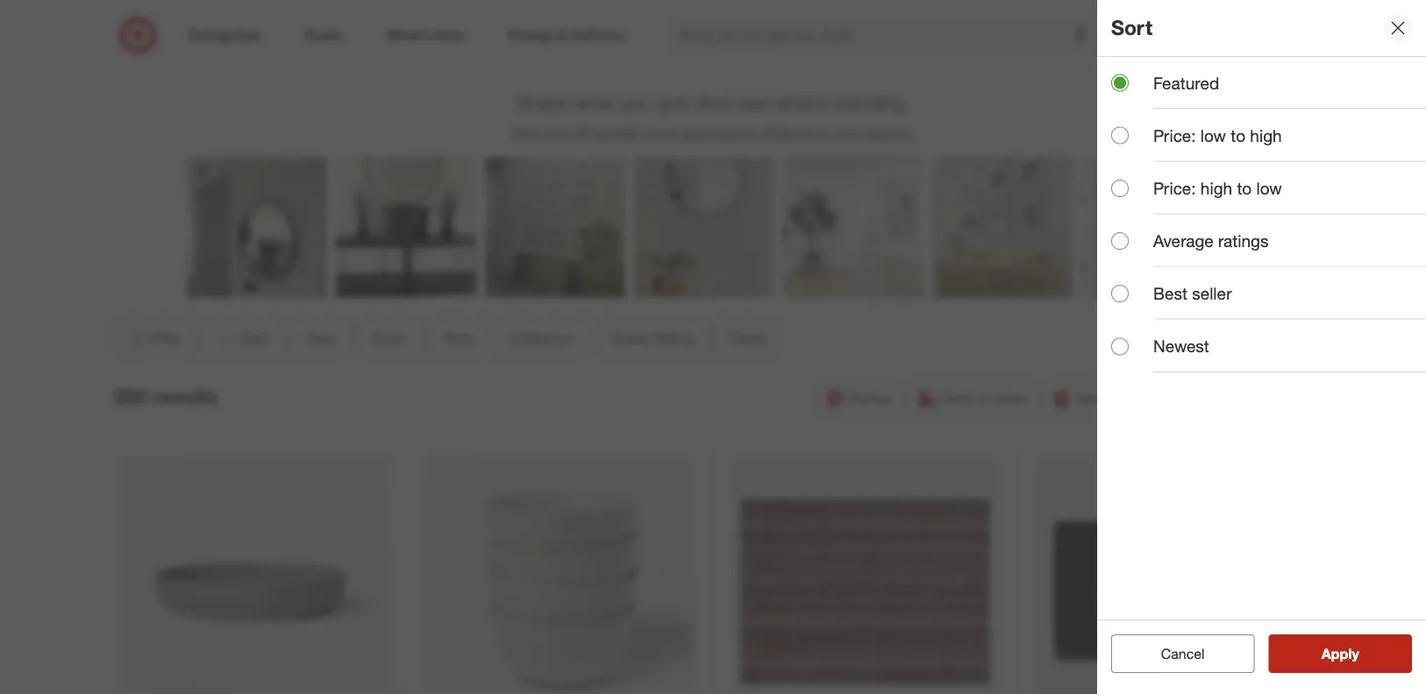 Task type: vqa. For each thing, say whether or not it's contained in the screenshot.
user image by @brennaberg
yes



Task type: locate. For each thing, give the bounding box(es) containing it.
0 horizontal spatial low
[[1201, 126, 1226, 146]]

share what you got! and see what's trending.
[[517, 90, 909, 115]]

#project62
[[575, 124, 643, 141]]

0 vertical spatial low
[[1201, 126, 1226, 146]]

price: for price: high to low
[[1153, 178, 1196, 198]]

1 vertical spatial sort
[[241, 330, 268, 347]]

1 vertical spatial low
[[1256, 178, 1282, 198]]

finds
[[647, 124, 677, 141]]

best seller
[[1153, 284, 1232, 304]]

high
[[1250, 126, 1282, 146], [1201, 178, 1232, 198]]

high up the 'price: high to low'
[[1250, 126, 1282, 146]]

shop in store button
[[909, 379, 1037, 418]]

price: up average
[[1153, 178, 1196, 198]]

to up ratings
[[1237, 178, 1252, 198]]

best
[[1153, 284, 1188, 304]]

price:
[[1153, 126, 1196, 146], [1153, 178, 1196, 198]]

price: down featured
[[1153, 126, 1196, 146]]

color button
[[357, 320, 421, 358]]

furniture link
[[175, 0, 355, 59]]

bath link
[[713, 0, 892, 59]]

average ratings
[[1153, 231, 1269, 251]]

trending.
[[834, 90, 909, 115]]

low up ratings
[[1256, 178, 1282, 198]]

delivery
[[1145, 390, 1195, 407]]

0 vertical spatial sort
[[1111, 15, 1153, 40]]

guest rating button
[[597, 320, 708, 358]]

furniture
[[241, 42, 289, 58]]

search button
[[1093, 16, 1135, 58]]

bath
[[790, 42, 816, 58]]

1 horizontal spatial sort
[[1111, 15, 1153, 40]]

sort up storage
[[1111, 15, 1153, 40]]

what's
[[773, 90, 829, 115]]

your
[[543, 124, 571, 141], [834, 124, 861, 141]]

deals button
[[715, 320, 780, 358]]

low up the 'price: high to low'
[[1201, 126, 1226, 146]]

1 price: from the top
[[1153, 126, 1196, 146]]

in
[[819, 124, 830, 141], [979, 390, 990, 407]]

None radio
[[1111, 74, 1129, 92], [1111, 127, 1129, 144], [1111, 180, 1129, 197], [1111, 232, 1129, 250], [1111, 285, 1129, 303], [1111, 74, 1129, 92], [1111, 127, 1129, 144], [1111, 180, 1129, 197], [1111, 232, 1129, 250], [1111, 285, 1129, 303]]

2 price: from the top
[[1153, 178, 1196, 198]]

filter button
[[113, 320, 195, 358]]

0 vertical spatial price:
[[1153, 126, 1196, 146]]

your right post
[[543, 124, 571, 141]]

user image by @martamccue image
[[783, 158, 924, 298]]

sort left 'type'
[[241, 330, 268, 347]]

high down price: low to high
[[1201, 178, 1232, 198]]

cancel
[[1161, 646, 1205, 663]]

same day delivery button
[[1044, 379, 1206, 418]]

0 horizontal spatial in
[[819, 124, 830, 141]]

to
[[1231, 126, 1246, 146], [1237, 178, 1252, 198]]

What can we help you find? suggestions appear below search field
[[668, 16, 1105, 54]]

sort dialog
[[1097, 0, 1426, 695]]

None radio
[[1111, 338, 1129, 355]]

1 horizontal spatial low
[[1256, 178, 1282, 198]]

guest
[[611, 330, 649, 347]]

0 horizontal spatial sort
[[241, 330, 268, 347]]

lighting link
[[355, 0, 534, 59]]

price button
[[428, 320, 490, 358]]

share
[[517, 90, 567, 115]]

post your #project62 finds and mention @target in your caption.
[[511, 124, 915, 141]]

to for high
[[1231, 126, 1246, 146]]

in right @target
[[819, 124, 830, 141]]

ratings
[[1218, 231, 1269, 251]]

guest rating
[[611, 330, 693, 347]]

apply
[[1322, 646, 1359, 663]]

low
[[1201, 126, 1226, 146], [1256, 178, 1282, 198]]

0 horizontal spatial your
[[543, 124, 571, 141]]

@target
[[764, 124, 815, 141]]

see
[[737, 90, 768, 115]]

in left store
[[979, 390, 990, 407]]

0 vertical spatial high
[[1250, 126, 1282, 146]]

1 horizontal spatial your
[[834, 124, 861, 141]]

0 vertical spatial to
[[1231, 126, 1246, 146]]

cancel button
[[1111, 635, 1255, 674]]

results
[[152, 384, 218, 409]]

1 horizontal spatial in
[[979, 390, 990, 407]]

your down trending.
[[834, 124, 861, 141]]

color
[[372, 330, 406, 347]]

1 vertical spatial to
[[1237, 178, 1252, 198]]

0 horizontal spatial high
[[1201, 178, 1232, 198]]

you
[[621, 90, 652, 115]]

1 horizontal spatial high
[[1250, 126, 1282, 146]]

sort
[[1111, 15, 1153, 40], [241, 330, 268, 347]]

in inside shop in store 'button'
[[979, 390, 990, 407]]

36oz stoneware avesta dinner bowls - project 62™ image
[[120, 456, 390, 695], [120, 456, 390, 695]]

to up the 'price: high to low'
[[1231, 126, 1246, 146]]

27oz stoneware avesta bowls - project 62™ image
[[425, 456, 695, 695], [425, 456, 695, 695]]

1 vertical spatial price:
[[1153, 178, 1196, 198]]

sort button
[[202, 320, 283, 358]]

storage link
[[1071, 0, 1251, 59]]

post your #project62 finds and mention @target in your caption. link
[[511, 124, 915, 141]]

post
[[511, 124, 540, 141]]

1'6"x2'6"/18"x30" hello doormat black - project 62™ image
[[1035, 456, 1306, 695], [1035, 456, 1306, 695]]

apply button
[[1269, 635, 1412, 674]]

390
[[113, 384, 147, 409]]

1 vertical spatial in
[[979, 390, 990, 407]]

collection
[[511, 330, 575, 347]]



Task type: describe. For each thing, give the bounding box(es) containing it.
user image by @athomeangelique image
[[634, 158, 774, 298]]

day
[[1117, 390, 1141, 407]]

store
[[994, 390, 1025, 407]]

pickup
[[848, 390, 891, 407]]

pickup button
[[816, 379, 902, 418]]

caption.
[[865, 124, 915, 141]]

average
[[1153, 231, 1214, 251]]

rugs
[[609, 42, 638, 58]]

price: low to high
[[1153, 126, 1282, 146]]

rating
[[653, 330, 693, 347]]

rugs link
[[534, 0, 713, 59]]

2 your from the left
[[834, 124, 861, 141]]

price
[[443, 330, 475, 347]]

collection button
[[497, 320, 590, 358]]

none radio inside sort dialog
[[1111, 338, 1129, 355]]

and
[[696, 90, 731, 115]]

curtains
[[959, 42, 1005, 58]]

to for low
[[1237, 178, 1252, 198]]

curtains link
[[892, 0, 1071, 59]]

type
[[305, 330, 335, 347]]

user image by @everydaywithmrsj image
[[932, 158, 1073, 298]]

sort inside dialog
[[1111, 15, 1153, 40]]

price: high to low
[[1153, 178, 1282, 198]]

lighting
[[422, 42, 466, 58]]

deals
[[730, 330, 766, 347]]

user image by @brennaberg image
[[187, 158, 327, 298]]

what
[[573, 90, 615, 115]]

user image by @homewithsylviac image
[[1081, 158, 1222, 298]]

0 vertical spatial in
[[819, 124, 830, 141]]

shop in store
[[942, 390, 1025, 407]]

mention
[[709, 124, 760, 141]]

storage
[[1140, 42, 1182, 58]]

and
[[681, 124, 705, 141]]

price: for price: low to high
[[1153, 126, 1196, 146]]

type button
[[290, 320, 350, 358]]

sort inside button
[[241, 330, 268, 347]]

textilene woven plaid placemat - project 62™ image
[[730, 456, 1000, 695]]

filter
[[151, 330, 182, 347]]

user image by @wickedhappywife image
[[336, 158, 476, 298]]

1 your from the left
[[543, 124, 571, 141]]

user image by @arielxbaker image
[[485, 158, 625, 298]]

user image by @at.home.with.hilary image
[[1231, 158, 1371, 298]]

seller
[[1192, 284, 1232, 304]]

shop
[[942, 390, 975, 407]]

390 results
[[113, 384, 218, 409]]

featured
[[1153, 73, 1219, 93]]

same
[[1076, 390, 1113, 407]]

search
[[1093, 28, 1135, 45]]

got!
[[657, 90, 691, 115]]

1 vertical spatial high
[[1201, 178, 1232, 198]]

newest
[[1153, 337, 1209, 357]]

same day delivery
[[1076, 390, 1195, 407]]



